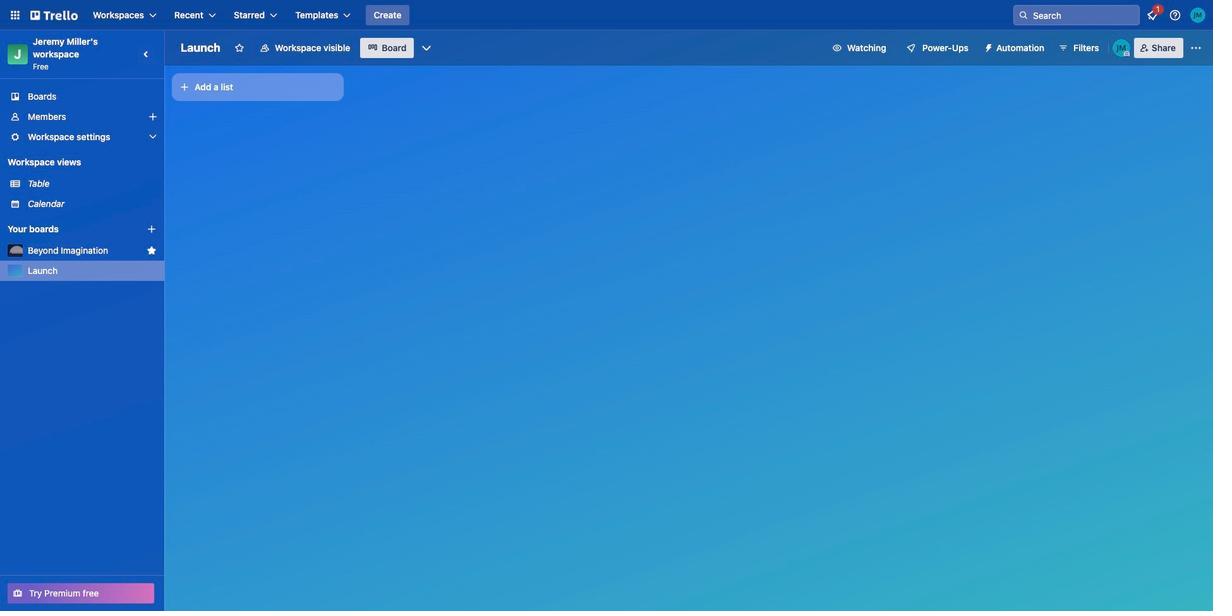 Task type: locate. For each thing, give the bounding box(es) containing it.
sm image
[[979, 38, 997, 56]]

this member is an admin of this board. image
[[1125, 51, 1130, 57]]

1 vertical spatial jeremy miller (jeremymiller198) image
[[1113, 39, 1131, 57]]

0 horizontal spatial jeremy miller (jeremymiller198) image
[[1113, 39, 1131, 57]]

back to home image
[[30, 5, 78, 25]]

jeremy miller (jeremymiller198) image down the search "field"
[[1113, 39, 1131, 57]]

customize views image
[[421, 42, 433, 54]]

0 vertical spatial jeremy miller (jeremymiller198) image
[[1191, 8, 1206, 23]]

jeremy miller (jeremymiller198) image
[[1191, 8, 1206, 23], [1113, 39, 1131, 57]]

Board name text field
[[174, 38, 227, 58]]

show menu image
[[1190, 42, 1203, 54]]

1 horizontal spatial jeremy miller (jeremymiller198) image
[[1191, 8, 1206, 23]]

1 notification image
[[1146, 8, 1161, 23]]

workspace navigation collapse icon image
[[138, 46, 156, 63]]

jeremy miller (jeremymiller198) image right open information menu icon
[[1191, 8, 1206, 23]]



Task type: describe. For each thing, give the bounding box(es) containing it.
starred icon image
[[147, 246, 157, 256]]

add board image
[[147, 224, 157, 235]]

search image
[[1019, 10, 1029, 20]]

star or unstar board image
[[235, 43, 245, 53]]

your boards with 2 items element
[[8, 222, 128, 237]]

jeremy miller (jeremymiller198) image inside 'primary' element
[[1191, 8, 1206, 23]]

Search field
[[1029, 6, 1140, 24]]

open information menu image
[[1170, 9, 1182, 21]]

primary element
[[0, 0, 1214, 30]]



Task type: vqa. For each thing, say whether or not it's contained in the screenshot.
3rd 'next' from the bottom
no



